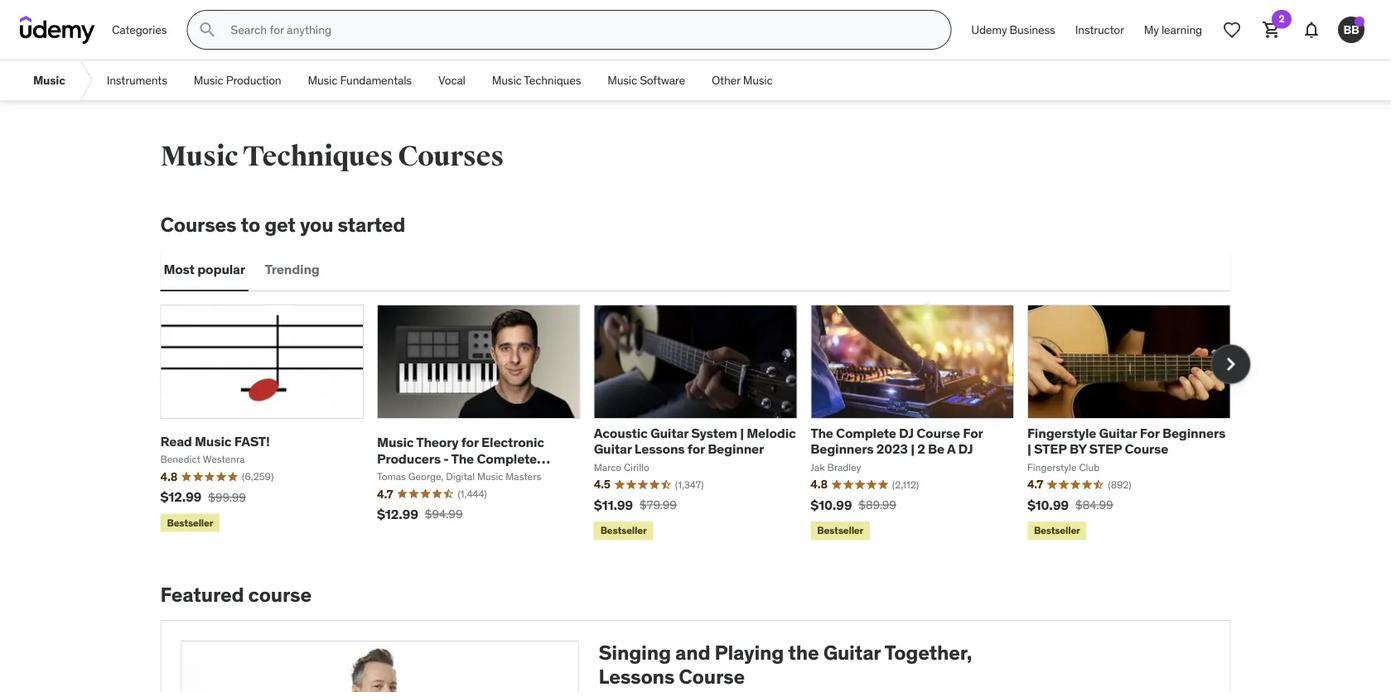 Task type: locate. For each thing, give the bounding box(es) containing it.
step left by
[[1034, 441, 1067, 458]]

for left beginner
[[688, 441, 705, 458]]

0 horizontal spatial beginners
[[810, 441, 874, 458]]

for
[[461, 434, 479, 451], [688, 441, 705, 458]]

0 horizontal spatial techniques
[[243, 139, 393, 174]]

1 horizontal spatial techniques
[[524, 73, 581, 88]]

beginners inside the complete dj course for beginners 2023 | 2 be a dj
[[810, 441, 874, 458]]

lessons
[[634, 441, 685, 458], [599, 664, 675, 689]]

music for music fundamentals
[[308, 73, 337, 88]]

1 horizontal spatial courses
[[398, 139, 504, 174]]

for inside acoustic guitar system | melodic guitar lessons for beginner
[[688, 441, 705, 458]]

popular
[[197, 261, 245, 278]]

the right -
[[451, 450, 474, 467]]

for right a
[[963, 425, 983, 442]]

2 left notifications 'icon'
[[1279, 12, 1285, 25]]

beginners inside fingerstyle guitar for beginners | step by step course
[[1162, 425, 1225, 442]]

lessons inside the 'singing and playing the guitar together, lessons course'
[[599, 664, 675, 689]]

melodic
[[747, 425, 796, 442]]

1 horizontal spatial complete
[[836, 425, 896, 442]]

techniques up you
[[243, 139, 393, 174]]

1 horizontal spatial beginners
[[1162, 425, 1225, 442]]

course
[[248, 583, 311, 608]]

singing and playing the guitar together, lessons course link
[[160, 621, 1231, 693]]

| right 2023 on the right bottom of the page
[[911, 441, 915, 458]]

for inside music theory for electronic producers - the complete course!
[[461, 434, 479, 451]]

together,
[[884, 641, 972, 665]]

dj right a
[[958, 441, 973, 458]]

learning
[[1161, 22, 1202, 37]]

0 horizontal spatial |
[[740, 425, 744, 442]]

dj
[[899, 425, 914, 442], [958, 441, 973, 458]]

music theory for electronic producers - the complete course!
[[377, 434, 544, 483]]

lessons left and
[[599, 664, 675, 689]]

bb link
[[1331, 10, 1371, 50]]

courses
[[398, 139, 504, 174], [160, 212, 236, 237]]

beginner
[[708, 441, 764, 458]]

the
[[810, 425, 833, 442], [451, 450, 474, 467]]

categories button
[[102, 10, 177, 50]]

course right 2023 on the right bottom of the page
[[917, 425, 960, 442]]

2 left be
[[917, 441, 925, 458]]

music for music
[[33, 73, 65, 88]]

music
[[33, 73, 65, 88], [194, 73, 223, 88], [308, 73, 337, 88], [492, 73, 522, 88], [607, 73, 637, 88], [743, 73, 773, 88], [160, 139, 238, 174], [195, 433, 231, 450], [377, 434, 414, 451]]

complete
[[836, 425, 896, 442], [477, 450, 537, 467]]

lessons for singing
[[599, 664, 675, 689]]

0 horizontal spatial step
[[1034, 441, 1067, 458]]

step
[[1034, 441, 1067, 458], [1089, 441, 1122, 458]]

1 horizontal spatial for
[[688, 441, 705, 458]]

the complete dj course for beginners 2023 | 2 be a dj link
[[810, 425, 983, 458]]

be
[[928, 441, 944, 458]]

course inside the 'singing and playing the guitar together, lessons course'
[[679, 664, 745, 689]]

udemy image
[[20, 16, 95, 44]]

2 step from the left
[[1089, 441, 1122, 458]]

udemy business
[[971, 22, 1055, 37]]

the right melodic
[[810, 425, 833, 442]]

read music fast!
[[160, 433, 270, 450]]

courses down vocal link in the top left of the page
[[398, 139, 504, 174]]

1 vertical spatial courses
[[160, 212, 236, 237]]

featured
[[160, 583, 244, 608]]

techniques down search for anything text box
[[524, 73, 581, 88]]

|
[[740, 425, 744, 442], [911, 441, 915, 458], [1027, 441, 1031, 458]]

techniques
[[524, 73, 581, 88], [243, 139, 393, 174]]

2 for from the left
[[1140, 425, 1160, 442]]

udemy
[[971, 22, 1007, 37]]

1 vertical spatial complete
[[477, 450, 537, 467]]

dj left be
[[899, 425, 914, 442]]

1 horizontal spatial for
[[1140, 425, 1160, 442]]

trending
[[265, 261, 320, 278]]

courses up most popular at the left
[[160, 212, 236, 237]]

software
[[640, 73, 685, 88]]

0 vertical spatial 2
[[1279, 12, 1285, 25]]

music for music production
[[194, 73, 223, 88]]

production
[[226, 73, 281, 88]]

| inside acoustic guitar system | melodic guitar lessons for beginner
[[740, 425, 744, 442]]

1 horizontal spatial |
[[911, 441, 915, 458]]

for inside the complete dj course for beginners 2023 | 2 be a dj
[[963, 425, 983, 442]]

1 horizontal spatial the
[[810, 425, 833, 442]]

producers
[[377, 450, 441, 467]]

0 horizontal spatial courses
[[160, 212, 236, 237]]

music link
[[20, 60, 78, 100]]

complete inside the complete dj course for beginners 2023 | 2 be a dj
[[836, 425, 896, 442]]

1 vertical spatial techniques
[[243, 139, 393, 174]]

guitar inside the 'singing and playing the guitar together, lessons course'
[[823, 641, 881, 665]]

0 vertical spatial complete
[[836, 425, 896, 442]]

| inside the complete dj course for beginners 2023 | 2 be a dj
[[911, 441, 915, 458]]

you have alerts image
[[1355, 17, 1365, 27]]

0 horizontal spatial the
[[451, 450, 474, 467]]

complete left be
[[836, 425, 896, 442]]

the
[[788, 641, 819, 665]]

2 horizontal spatial |
[[1027, 441, 1031, 458]]

| left by
[[1027, 441, 1031, 458]]

0 horizontal spatial course
[[679, 664, 745, 689]]

music techniques
[[492, 73, 581, 88]]

categories
[[112, 22, 167, 37]]

started
[[338, 212, 405, 237]]

0 vertical spatial the
[[810, 425, 833, 442]]

| right system
[[740, 425, 744, 442]]

2
[[1279, 12, 1285, 25], [917, 441, 925, 458]]

acoustic guitar system | melodic guitar lessons for beginner link
[[594, 425, 796, 458]]

singing and playing the guitar together, lessons course
[[599, 641, 972, 689]]

0 vertical spatial lessons
[[634, 441, 685, 458]]

2 horizontal spatial course
[[1125, 441, 1168, 458]]

1 vertical spatial lessons
[[599, 664, 675, 689]]

2 inside the complete dj course for beginners 2023 | 2 be a dj
[[917, 441, 925, 458]]

my learning link
[[1134, 10, 1212, 50]]

beginners left 2023 on the right bottom of the page
[[810, 441, 874, 458]]

courses to get you started
[[160, 212, 405, 237]]

beginners down 'next' icon
[[1162, 425, 1225, 442]]

lessons inside acoustic guitar system | melodic guitar lessons for beginner
[[634, 441, 685, 458]]

0 horizontal spatial complete
[[477, 450, 537, 467]]

music for music theory for electronic producers - the complete course!
[[377, 434, 414, 451]]

featured course
[[160, 583, 311, 608]]

0 horizontal spatial dj
[[899, 425, 914, 442]]

system
[[691, 425, 737, 442]]

1 horizontal spatial step
[[1089, 441, 1122, 458]]

lessons left system
[[634, 441, 685, 458]]

playing
[[715, 641, 784, 665]]

complete inside music theory for electronic producers - the complete course!
[[477, 450, 537, 467]]

2 link
[[1252, 10, 1292, 50]]

0 horizontal spatial for
[[963, 425, 983, 442]]

0 horizontal spatial for
[[461, 434, 479, 451]]

lessons for acoustic
[[634, 441, 685, 458]]

1 vertical spatial the
[[451, 450, 474, 467]]

get
[[264, 212, 296, 237]]

complete right -
[[477, 450, 537, 467]]

course inside the complete dj course for beginners 2023 | 2 be a dj
[[917, 425, 960, 442]]

course right singing
[[679, 664, 745, 689]]

fundamentals
[[340, 73, 412, 88]]

1 for from the left
[[963, 425, 983, 442]]

for
[[963, 425, 983, 442], [1140, 425, 1160, 442]]

course
[[917, 425, 960, 442], [1125, 441, 1168, 458], [679, 664, 745, 689]]

for right by
[[1140, 425, 1160, 442]]

music inside music theory for electronic producers - the complete course!
[[377, 434, 414, 451]]

acoustic
[[594, 425, 648, 442]]

course right by
[[1125, 441, 1168, 458]]

0 vertical spatial techniques
[[524, 73, 581, 88]]

beginners
[[1162, 425, 1225, 442], [810, 441, 874, 458]]

most
[[164, 261, 195, 278]]

1 horizontal spatial course
[[917, 425, 960, 442]]

1 vertical spatial 2
[[917, 441, 925, 458]]

most popular
[[164, 261, 245, 278]]

for right -
[[461, 434, 479, 451]]

guitar
[[650, 425, 688, 442], [1099, 425, 1137, 442], [594, 441, 632, 458], [823, 641, 881, 665]]

step right by
[[1089, 441, 1122, 458]]

Search for anything text field
[[227, 16, 931, 44]]

1 step from the left
[[1034, 441, 1067, 458]]

music theory for electronic producers - the complete course! link
[[377, 434, 550, 483]]

0 horizontal spatial 2
[[917, 441, 925, 458]]



Task type: describe. For each thing, give the bounding box(es) containing it.
next image
[[1217, 351, 1244, 378]]

course inside fingerstyle guitar for beginners | step by step course
[[1125, 441, 1168, 458]]

-
[[443, 450, 449, 467]]

my learning
[[1144, 22, 1202, 37]]

vocal link
[[425, 60, 479, 100]]

the inside music theory for electronic producers - the complete course!
[[451, 450, 474, 467]]

arrow pointing to subcategory menu links image
[[78, 60, 93, 100]]

vocal
[[438, 73, 465, 88]]

acoustic guitar system | melodic guitar lessons for beginner
[[594, 425, 796, 458]]

| inside fingerstyle guitar for beginners | step by step course
[[1027, 441, 1031, 458]]

music for music software
[[607, 73, 637, 88]]

music techniques link
[[479, 60, 594, 100]]

you
[[300, 212, 333, 237]]

most popular button
[[160, 250, 248, 290]]

music production link
[[180, 60, 295, 100]]

read
[[160, 433, 192, 450]]

music fundamentals link
[[295, 60, 425, 100]]

shopping cart with 2 items image
[[1262, 20, 1282, 40]]

by
[[1069, 441, 1086, 458]]

trending button
[[262, 250, 323, 290]]

instruments link
[[93, 60, 180, 100]]

to
[[241, 212, 260, 237]]

and
[[675, 641, 710, 665]]

read music fast! link
[[160, 433, 270, 450]]

2023
[[876, 441, 908, 458]]

carousel element
[[160, 305, 1251, 544]]

1 horizontal spatial dj
[[958, 441, 973, 458]]

music fundamentals
[[308, 73, 412, 88]]

course!
[[377, 466, 424, 483]]

theory
[[416, 434, 459, 451]]

instruments
[[107, 73, 167, 88]]

submit search image
[[197, 20, 217, 40]]

instructor link
[[1065, 10, 1134, 50]]

techniques for music techniques
[[524, 73, 581, 88]]

fast!
[[234, 433, 270, 450]]

guitar inside fingerstyle guitar for beginners | step by step course
[[1099, 425, 1137, 442]]

other music
[[712, 73, 773, 88]]

music techniques courses
[[160, 139, 504, 174]]

music production
[[194, 73, 281, 88]]

music software
[[607, 73, 685, 88]]

music software link
[[594, 60, 698, 100]]

electronic
[[481, 434, 544, 451]]

fingerstyle guitar for beginners | step by step course
[[1027, 425, 1225, 458]]

fingerstyle
[[1027, 425, 1096, 442]]

udemy business link
[[961, 10, 1065, 50]]

techniques for music techniques courses
[[243, 139, 393, 174]]

the inside the complete dj course for beginners 2023 | 2 be a dj
[[810, 425, 833, 442]]

0 vertical spatial courses
[[398, 139, 504, 174]]

fingerstyle guitar for beginners | step by step course link
[[1027, 425, 1225, 458]]

the complete dj course for beginners 2023 | 2 be a dj
[[810, 425, 983, 458]]

bb
[[1343, 22, 1359, 37]]

music for music techniques
[[492, 73, 522, 88]]

for inside fingerstyle guitar for beginners | step by step course
[[1140, 425, 1160, 442]]

singing
[[599, 641, 671, 665]]

notifications image
[[1302, 20, 1321, 40]]

music for music techniques courses
[[160, 139, 238, 174]]

1 horizontal spatial 2
[[1279, 12, 1285, 25]]

other
[[712, 73, 740, 88]]

business
[[1010, 22, 1055, 37]]

instructor
[[1075, 22, 1124, 37]]

other music link
[[698, 60, 786, 100]]

wishlist image
[[1222, 20, 1242, 40]]

a
[[947, 441, 955, 458]]

my
[[1144, 22, 1159, 37]]



Task type: vqa. For each thing, say whether or not it's contained in the screenshot.
"Development" inside the Game Development link
no



